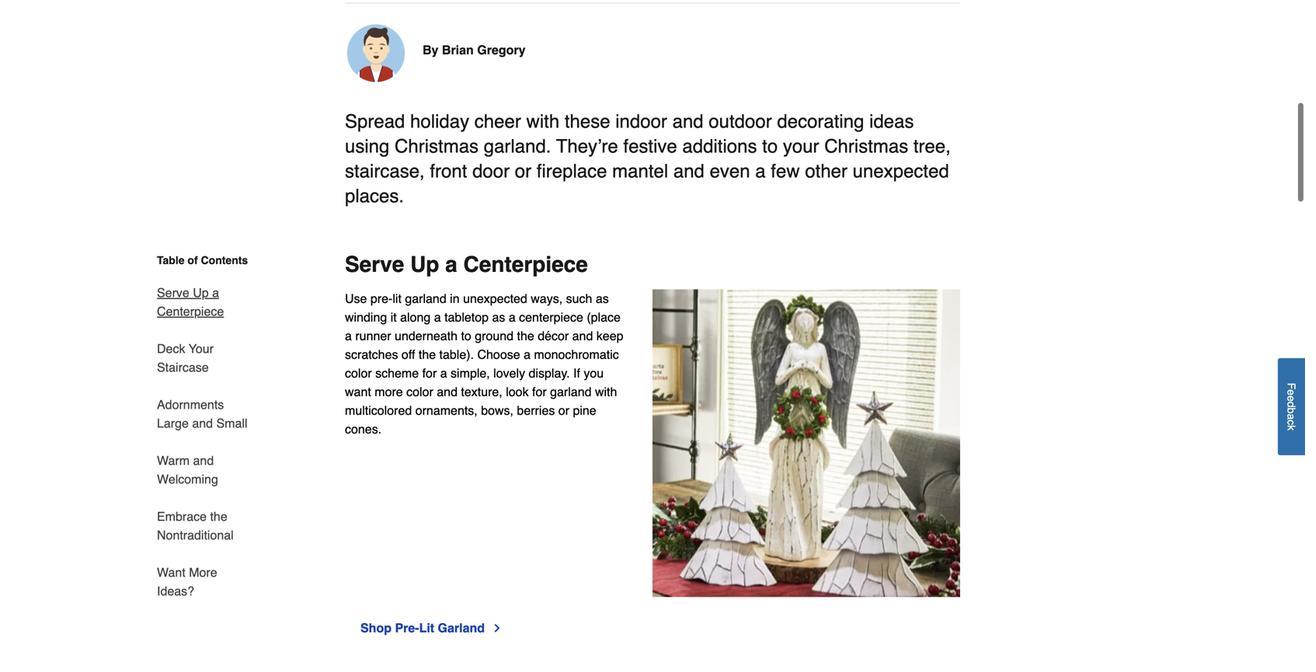 Task type: describe. For each thing, give the bounding box(es) containing it.
adornments
[[157, 397, 224, 412]]

a inside serve up a centerpiece
[[212, 286, 219, 300]]

serve up a centerpiece link
[[157, 274, 255, 330]]

0 horizontal spatial for
[[422, 366, 437, 380]]

chevron right image
[[491, 622, 503, 634]]

cheer
[[475, 111, 521, 132]]

adornments large and small link
[[157, 386, 255, 442]]

off
[[402, 347, 415, 362]]

pine
[[573, 403, 596, 418]]

door
[[472, 161, 510, 182]]

of
[[188, 254, 198, 267]]

décor
[[538, 329, 569, 343]]

berries
[[517, 403, 555, 418]]

and down additions
[[674, 161, 705, 182]]

pre-
[[395, 621, 419, 635]]

shop pre-lit garland link
[[361, 619, 503, 638]]

deck your staircase link
[[157, 330, 255, 386]]

they're
[[556, 136, 618, 157]]

garland.
[[484, 136, 551, 157]]

ideas
[[870, 111, 914, 132]]

or inside spread holiday cheer with these indoor and outdoor decorating ideas using christmas garland. they're festive additions to your christmas tree, staircase, front door or fireplace mantel and even a few other unexpected places.
[[515, 161, 532, 182]]

your
[[189, 341, 214, 356]]

brian gregory image
[[345, 22, 407, 84]]

0 vertical spatial serve up a centerpiece
[[345, 252, 588, 277]]

large
[[157, 416, 189, 430]]

simple,
[[451, 366, 490, 380]]

f e e d b a c k
[[1286, 383, 1298, 431]]

places.
[[345, 185, 404, 207]]

unexpected inside spread holiday cheer with these indoor and outdoor decorating ideas using christmas garland. they're festive additions to your christmas tree, staircase, front door or fireplace mantel and even a few other unexpected places.
[[853, 161, 949, 182]]

outdoor
[[709, 111, 772, 132]]

scratches
[[345, 347, 398, 362]]

festive
[[623, 136, 677, 157]]

bows,
[[481, 403, 514, 418]]

0 vertical spatial up
[[410, 252, 439, 277]]

gregory
[[477, 43, 526, 57]]

look
[[506, 385, 529, 399]]

a up underneath
[[434, 310, 441, 325]]

a up the ground
[[509, 310, 516, 325]]

indoor
[[616, 111, 667, 132]]

f
[[1286, 383, 1298, 390]]

brian
[[442, 43, 474, 57]]

staircase
[[157, 360, 209, 375]]

2 e from the top
[[1286, 396, 1298, 402]]

along
[[400, 310, 431, 325]]

to inside use pre-lit garland in unexpected ways, such as winding it along a tabletop as a centerpiece (place a runner underneath to ground the décor and keep scratches off the table). choose a monochromatic color scheme for a simple, lovely display. if you want more color and texture, look for garland with multicolored ornaments, bows, berries or pine cones.
[[461, 329, 471, 343]]

decorating
[[777, 111, 864, 132]]

ground
[[475, 329, 514, 343]]

table
[[157, 254, 185, 267]]

and inside warm and welcoming
[[193, 453, 214, 468]]

tabletop
[[445, 310, 489, 325]]

nontraditional
[[157, 528, 234, 542]]

staircase,
[[345, 161, 425, 182]]

few
[[771, 161, 800, 182]]

and up ornaments,
[[437, 385, 458, 399]]

unexpected inside use pre-lit garland in unexpected ways, such as winding it along a tabletop as a centerpiece (place a runner underneath to ground the décor and keep scratches off the table). choose a monochromatic color scheme for a simple, lovely display. if you want more color and texture, look for garland with multicolored ornaments, bows, berries or pine cones.
[[463, 291, 527, 306]]

lovely
[[494, 366, 525, 380]]

monochromatic
[[534, 347, 619, 362]]

0 vertical spatial garland
[[405, 291, 447, 306]]

embrace the nontraditional link
[[157, 498, 255, 554]]

contents
[[201, 254, 248, 267]]

f e e d b a c k button
[[1278, 358, 1305, 455]]

use pre-lit garland in unexpected ways, such as winding it along a tabletop as a centerpiece (place a runner underneath to ground the décor and keep scratches off the table). choose a monochromatic color scheme for a simple, lovely display. if you want more color and texture, look for garland with multicolored ornaments, bows, berries or pine cones.
[[345, 291, 624, 436]]

d
[[1286, 402, 1298, 408]]

by
[[423, 43, 439, 57]]

more
[[375, 385, 403, 399]]

you
[[584, 366, 604, 380]]

and up monochromatic
[[572, 329, 593, 343]]

ways,
[[531, 291, 563, 306]]

shop
[[361, 621, 392, 635]]

a up the in
[[445, 252, 457, 277]]

embrace the nontraditional
[[157, 509, 234, 542]]

a up the lovely
[[524, 347, 531, 362]]

b
[[1286, 408, 1298, 414]]

a inside 'button'
[[1286, 414, 1298, 420]]

with inside use pre-lit garland in unexpected ways, such as winding it along a tabletop as a centerpiece (place a runner underneath to ground the décor and keep scratches off the table). choose a monochromatic color scheme for a simple, lovely display. if you want more color and texture, look for garland with multicolored ornaments, bows, berries or pine cones.
[[595, 385, 617, 399]]

tree,
[[914, 136, 951, 157]]

pre-
[[371, 291, 393, 306]]

spread holiday cheer with these indoor and outdoor decorating ideas using christmas garland. they're festive additions to your christmas tree, staircase, front door or fireplace mantel and even a few other unexpected places.
[[345, 111, 951, 207]]

serve inside serve up a centerpiece link
[[157, 286, 189, 300]]

with inside spread holiday cheer with these indoor and outdoor decorating ideas using christmas garland. they're festive additions to your christmas tree, staircase, front door or fireplace mantel and even a few other unexpected places.
[[526, 111, 560, 132]]

in
[[450, 291, 460, 306]]

(place
[[587, 310, 621, 325]]

c
[[1286, 420, 1298, 425]]



Task type: locate. For each thing, give the bounding box(es) containing it.
and up additions
[[673, 111, 704, 132]]

and down adornments on the left bottom of page
[[192, 416, 213, 430]]

1 vertical spatial as
[[492, 310, 505, 325]]

warm and welcoming
[[157, 453, 218, 486]]

1 christmas from the left
[[395, 136, 479, 157]]

0 horizontal spatial garland
[[405, 291, 447, 306]]

1 horizontal spatial christmas
[[825, 136, 908, 157]]

to up few
[[762, 136, 778, 157]]

serve up pre-
[[345, 252, 404, 277]]

holiday
[[410, 111, 469, 132]]

e
[[1286, 390, 1298, 396], [1286, 396, 1298, 402]]

christmas down 'holiday'
[[395, 136, 479, 157]]

a dining table with a red tablecloth, garland, a wooden angel flanked by two white christmas trees. image
[[653, 290, 960, 597]]

keep
[[597, 329, 624, 343]]

embrace
[[157, 509, 207, 524]]

1 horizontal spatial unexpected
[[853, 161, 949, 182]]

0 horizontal spatial as
[[492, 310, 505, 325]]

color up want
[[345, 366, 372, 380]]

such
[[566, 291, 592, 306]]

garland up along
[[405, 291, 447, 306]]

warm
[[157, 453, 190, 468]]

if
[[573, 366, 580, 380]]

1 horizontal spatial with
[[595, 385, 617, 399]]

front
[[430, 161, 467, 182]]

0 horizontal spatial or
[[515, 161, 532, 182]]

want
[[157, 565, 186, 580]]

0 horizontal spatial the
[[210, 509, 227, 524]]

1 horizontal spatial color
[[406, 385, 433, 399]]

adornments large and small
[[157, 397, 247, 430]]

0 horizontal spatial serve up a centerpiece
[[157, 286, 224, 319]]

deck your staircase
[[157, 341, 214, 375]]

centerpiece
[[519, 310, 583, 325]]

or down the garland.
[[515, 161, 532, 182]]

1 horizontal spatial up
[[410, 252, 439, 277]]

winding
[[345, 310, 387, 325]]

1 horizontal spatial garland
[[550, 385, 592, 399]]

serve up a centerpiece
[[345, 252, 588, 277], [157, 286, 224, 319]]

with down 'you'
[[595, 385, 617, 399]]

serve up a centerpiece inside table of contents element
[[157, 286, 224, 319]]

color down scheme at the left bottom of page
[[406, 385, 433, 399]]

and inside the adornments large and small
[[192, 416, 213, 430]]

mantel
[[612, 161, 668, 182]]

ideas?
[[157, 584, 194, 598]]

serve up a centerpiece down of on the left top of page
[[157, 286, 224, 319]]

as up the ground
[[492, 310, 505, 325]]

centerpiece inside table of contents element
[[157, 304, 224, 319]]

use
[[345, 291, 367, 306]]

centerpiece up ways,
[[463, 252, 588, 277]]

the left décor
[[517, 329, 534, 343]]

ornaments,
[[415, 403, 478, 418]]

or
[[515, 161, 532, 182], [558, 403, 570, 418]]

unexpected
[[853, 161, 949, 182], [463, 291, 527, 306]]

0 horizontal spatial centerpiece
[[157, 304, 224, 319]]

as
[[596, 291, 609, 306], [492, 310, 505, 325]]

unexpected down tree,
[[853, 161, 949, 182]]

1 horizontal spatial the
[[419, 347, 436, 362]]

additions
[[683, 136, 757, 157]]

to inside spread holiday cheer with these indoor and outdoor decorating ideas using christmas garland. they're festive additions to your christmas tree, staircase, front door or fireplace mantel and even a few other unexpected places.
[[762, 136, 778, 157]]

0 vertical spatial centerpiece
[[463, 252, 588, 277]]

warm and welcoming link
[[157, 442, 255, 498]]

0 vertical spatial for
[[422, 366, 437, 380]]

a down table).
[[440, 366, 447, 380]]

0 vertical spatial unexpected
[[853, 161, 949, 182]]

even
[[710, 161, 750, 182]]

want more ideas?
[[157, 565, 217, 598]]

a left few
[[755, 161, 766, 182]]

fireplace
[[537, 161, 607, 182]]

a
[[755, 161, 766, 182], [445, 252, 457, 277], [212, 286, 219, 300], [434, 310, 441, 325], [509, 310, 516, 325], [345, 329, 352, 343], [524, 347, 531, 362], [440, 366, 447, 380], [1286, 414, 1298, 420]]

1 horizontal spatial centerpiece
[[463, 252, 588, 277]]

deck
[[157, 341, 185, 356]]

cones.
[[345, 422, 382, 436]]

up down table of contents
[[193, 286, 209, 300]]

up up along
[[410, 252, 439, 277]]

other
[[805, 161, 848, 182]]

1 horizontal spatial or
[[558, 403, 570, 418]]

christmas down ideas
[[825, 136, 908, 157]]

0 vertical spatial with
[[526, 111, 560, 132]]

1 vertical spatial the
[[419, 347, 436, 362]]

choose
[[477, 347, 520, 362]]

by brian gregory
[[423, 43, 526, 57]]

0 horizontal spatial with
[[526, 111, 560, 132]]

a left runner
[[345, 329, 352, 343]]

to
[[762, 136, 778, 157], [461, 329, 471, 343]]

want more ideas? link
[[157, 554, 255, 601]]

lit
[[393, 291, 402, 306]]

serve up a centerpiece up the in
[[345, 252, 588, 277]]

welcoming
[[157, 472, 218, 486]]

k
[[1286, 425, 1298, 431]]

0 horizontal spatial serve
[[157, 286, 189, 300]]

up
[[410, 252, 439, 277], [193, 286, 209, 300]]

0 vertical spatial the
[[517, 329, 534, 343]]

0 vertical spatial or
[[515, 161, 532, 182]]

1 vertical spatial serve
[[157, 286, 189, 300]]

multicolored
[[345, 403, 412, 418]]

centerpiece up the your at the left bottom of the page
[[157, 304, 224, 319]]

it
[[391, 310, 397, 325]]

0 horizontal spatial unexpected
[[463, 291, 527, 306]]

these
[[565, 111, 610, 132]]

or left pine
[[558, 403, 570, 418]]

to down tabletop
[[461, 329, 471, 343]]

2 christmas from the left
[[825, 136, 908, 157]]

more
[[189, 565, 217, 580]]

underneath
[[395, 329, 458, 343]]

garland
[[405, 291, 447, 306], [550, 385, 592, 399]]

0 horizontal spatial color
[[345, 366, 372, 380]]

0 horizontal spatial to
[[461, 329, 471, 343]]

1 horizontal spatial for
[[532, 385, 547, 399]]

using
[[345, 136, 390, 157]]

e up d
[[1286, 390, 1298, 396]]

table).
[[439, 347, 474, 362]]

for
[[422, 366, 437, 380], [532, 385, 547, 399]]

a inside spread holiday cheer with these indoor and outdoor decorating ideas using christmas garland. they're festive additions to your christmas tree, staircase, front door or fireplace mantel and even a few other unexpected places.
[[755, 161, 766, 182]]

1 vertical spatial or
[[558, 403, 570, 418]]

the down underneath
[[419, 347, 436, 362]]

a down contents
[[212, 286, 219, 300]]

0 vertical spatial to
[[762, 136, 778, 157]]

serve
[[345, 252, 404, 277], [157, 286, 189, 300]]

0 vertical spatial serve
[[345, 252, 404, 277]]

1 vertical spatial garland
[[550, 385, 592, 399]]

for right scheme at the left bottom of page
[[422, 366, 437, 380]]

0 horizontal spatial christmas
[[395, 136, 479, 157]]

1 horizontal spatial to
[[762, 136, 778, 157]]

want
[[345, 385, 371, 399]]

the inside embrace the nontraditional
[[210, 509, 227, 524]]

with
[[526, 111, 560, 132], [595, 385, 617, 399]]

2 horizontal spatial the
[[517, 329, 534, 343]]

the up nontraditional
[[210, 509, 227, 524]]

or inside use pre-lit garland in unexpected ways, such as winding it along a tabletop as a centerpiece (place a runner underneath to ground the décor and keep scratches off the table). choose a monochromatic color scheme for a simple, lovely display. if you want more color and texture, look for garland with multicolored ornaments, bows, berries or pine cones.
[[558, 403, 570, 418]]

spread
[[345, 111, 405, 132]]

shop pre-lit garland
[[361, 621, 485, 635]]

1 horizontal spatial as
[[596, 291, 609, 306]]

1 vertical spatial color
[[406, 385, 433, 399]]

garland
[[438, 621, 485, 635]]

unexpected up tabletop
[[463, 291, 527, 306]]

1 vertical spatial serve up a centerpiece
[[157, 286, 224, 319]]

your
[[783, 136, 819, 157]]

the
[[517, 329, 534, 343], [419, 347, 436, 362], [210, 509, 227, 524]]

1 horizontal spatial serve
[[345, 252, 404, 277]]

runner
[[355, 329, 391, 343]]

0 horizontal spatial up
[[193, 286, 209, 300]]

1 vertical spatial with
[[595, 385, 617, 399]]

0 vertical spatial color
[[345, 366, 372, 380]]

garland down if
[[550, 385, 592, 399]]

1 vertical spatial centerpiece
[[157, 304, 224, 319]]

1 horizontal spatial serve up a centerpiece
[[345, 252, 588, 277]]

scheme
[[375, 366, 419, 380]]

1 vertical spatial for
[[532, 385, 547, 399]]

1 vertical spatial unexpected
[[463, 291, 527, 306]]

a up k
[[1286, 414, 1298, 420]]

1 vertical spatial up
[[193, 286, 209, 300]]

0 vertical spatial as
[[596, 291, 609, 306]]

lit
[[419, 621, 434, 635]]

table of contents element
[[138, 253, 255, 601]]

display.
[[529, 366, 570, 380]]

and
[[673, 111, 704, 132], [674, 161, 705, 182], [572, 329, 593, 343], [437, 385, 458, 399], [192, 416, 213, 430], [193, 453, 214, 468]]

up inside serve up a centerpiece link
[[193, 286, 209, 300]]

serve down table
[[157, 286, 189, 300]]

for up berries
[[532, 385, 547, 399]]

with up the garland.
[[526, 111, 560, 132]]

1 vertical spatial to
[[461, 329, 471, 343]]

and up the welcoming
[[193, 453, 214, 468]]

2 vertical spatial the
[[210, 509, 227, 524]]

e up "b" in the bottom right of the page
[[1286, 396, 1298, 402]]

texture,
[[461, 385, 503, 399]]

table of contents
[[157, 254, 248, 267]]

1 e from the top
[[1286, 390, 1298, 396]]

as up (place
[[596, 291, 609, 306]]



Task type: vqa. For each thing, say whether or not it's contained in the screenshot.
"Brian"
yes



